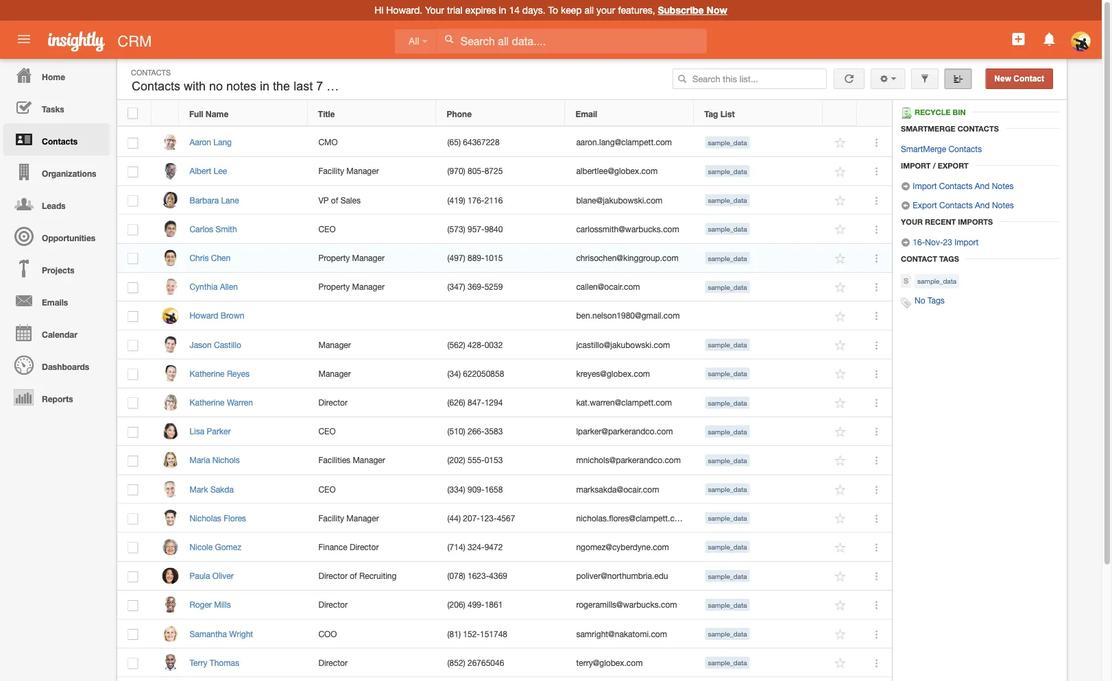 Task type: describe. For each thing, give the bounding box(es) containing it.
opportunities
[[42, 233, 96, 243]]

contacts for contacts contacts with no notes in the last 7 days
[[132, 79, 180, 93]]

324-
[[468, 543, 485, 552]]

(562)
[[447, 340, 465, 350]]

paula oliver link
[[190, 572, 240, 581]]

26765046
[[468, 658, 504, 668]]

all link
[[395, 29, 436, 54]]

row containing jason castillo
[[117, 331, 892, 360]]

aaron.lang@clampett.com
[[576, 137, 672, 147]]

days.
[[522, 4, 546, 16]]

director for (852) director cell
[[318, 658, 348, 668]]

follow image for aaron.lang@clampett.com
[[834, 137, 847, 150]]

(714) 324-9472 cell
[[437, 533, 566, 562]]

new
[[995, 74, 1012, 83]]

callen@ocair.com
[[576, 282, 640, 292]]

samantha wright
[[190, 629, 253, 639]]

(078) 1623-4369
[[447, 572, 508, 581]]

leads
[[42, 201, 66, 211]]

(34) 622050858 cell
[[437, 360, 566, 389]]

recruiting
[[359, 572, 397, 581]]

notes for export contacts and notes
[[992, 200, 1014, 210]]

16-
[[913, 237, 925, 247]]

import for import contacts and notes
[[913, 181, 937, 191]]

no tags
[[915, 296, 945, 306]]

0 horizontal spatial contact
[[901, 254, 937, 263]]

contacts for export contacts and notes
[[940, 200, 973, 210]]

wright
[[229, 629, 253, 639]]

contacts for smartmerge contacts
[[949, 144, 982, 154]]

recycle
[[915, 108, 951, 117]]

follow image for lparker@parkerandco.com
[[834, 426, 847, 439]]

7
[[316, 79, 323, 93]]

lparker@parkerandco.com cell
[[566, 418, 695, 447]]

contacts down the crm at the left of the page
[[131, 68, 171, 77]]

the
[[273, 79, 290, 93]]

nicholas flores link
[[190, 514, 253, 523]]

howard.
[[386, 4, 423, 16]]

features,
[[618, 4, 655, 16]]

sample_data for terry@globex.com
[[708, 659, 747, 667]]

sample_data for albertlee@globex.com
[[708, 167, 747, 175]]

all
[[409, 36, 419, 47]]

sample_data for jcastillo@jakubowski.com
[[708, 341, 747, 349]]

kreyes@globex.com cell
[[566, 360, 695, 389]]

mark sakda link
[[190, 485, 241, 494]]

14
[[509, 4, 520, 16]]

parker
[[207, 427, 231, 436]]

phone
[[447, 109, 472, 119]]

circle arrow right image for import contacts and notes
[[901, 182, 911, 191]]

aaron lang link
[[190, 137, 239, 147]]

369-
[[468, 282, 485, 292]]

export contacts and notes
[[911, 200, 1014, 210]]

search image
[[678, 74, 687, 84]]

(206)
[[447, 600, 465, 610]]

row containing howard brown
[[117, 302, 892, 331]]

ceo for smith
[[318, 224, 336, 234]]

emails
[[42, 298, 68, 307]]

katherine warren
[[190, 398, 253, 408]]

roger mills
[[190, 600, 231, 610]]

(65)
[[447, 137, 461, 147]]

notifications image
[[1041, 31, 1058, 47]]

white image
[[444, 34, 454, 44]]

facility for lee
[[318, 166, 344, 176]]

follow image for poliver@northumbria.edu
[[834, 571, 847, 584]]

follow image for carlossmith@warbucks.com
[[834, 223, 847, 236]]

katherine for katherine reyes
[[190, 369, 225, 379]]

notes for import contacts and notes
[[992, 181, 1014, 191]]

now
[[707, 4, 727, 16]]

new contact
[[995, 74, 1044, 83]]

tags
[[940, 254, 959, 263]]

katherine for katherine warren
[[190, 398, 225, 408]]

mnichols@parkerandco.com cell
[[566, 447, 695, 475]]

(497) 889-1015 cell
[[437, 244, 566, 273]]

keep
[[561, 4, 582, 16]]

subscribe now link
[[658, 4, 727, 16]]

aaron
[[190, 137, 211, 147]]

hi howard. your trial expires in 14 days. to keep all your features, subscribe now
[[375, 4, 727, 16]]

coo cell
[[308, 620, 437, 649]]

follow image for ben.nelson1980@gmail.com
[[834, 310, 847, 323]]

(626)
[[447, 398, 465, 408]]

dashboards
[[42, 362, 89, 372]]

266-
[[468, 427, 485, 436]]

new contact link
[[986, 69, 1053, 89]]

poliver@northumbria.edu
[[576, 572, 668, 581]]

contacts inside navigation
[[42, 136, 78, 146]]

contacts for import contacts and notes
[[939, 181, 973, 191]]

mnichols@parkerandco.com
[[576, 456, 681, 465]]

follow image for jcastillo@jakubowski.com
[[834, 339, 847, 352]]

row containing mark sakda
[[117, 475, 892, 504]]

vp of sales
[[318, 195, 361, 205]]

finance director
[[318, 543, 379, 552]]

aaron.lang@clampett.com cell
[[566, 128, 695, 157]]

(34)
[[447, 369, 461, 379]]

director for director cell for (206)
[[318, 600, 348, 610]]

contacts
[[958, 124, 999, 133]]

cynthia
[[190, 282, 218, 292]]

(562) 428-0032 cell
[[437, 331, 566, 360]]

(44) 207-123-4567
[[447, 514, 515, 523]]

contacts with no notes in the last 7 days button
[[128, 76, 356, 97]]

follow image for marksakda@ocair.com
[[834, 484, 847, 497]]

151748
[[480, 629, 508, 639]]

Search this list... text field
[[673, 69, 827, 89]]

thomas
[[210, 658, 239, 668]]

recent
[[925, 217, 956, 226]]

sample_data for poliver@northumbria.edu
[[708, 573, 747, 580]]

chris
[[190, 253, 209, 263]]

property manager for (347)
[[318, 282, 385, 292]]

organizations
[[42, 169, 96, 178]]

chrisochen@kinggroup.com cell
[[566, 244, 695, 273]]

follow image for blane@jakubowski.com
[[834, 194, 847, 207]]

property for chen
[[318, 253, 350, 263]]

show sidebar image
[[953, 74, 963, 84]]

finance director cell
[[308, 533, 437, 562]]

4369
[[489, 572, 508, 581]]

show list view filters image
[[920, 74, 930, 84]]

sample_data for kat.warren@clampett.com
[[708, 399, 747, 407]]

in for the
[[260, 79, 270, 93]]

(202) 555-0153
[[447, 456, 503, 465]]

calendar
[[42, 330, 77, 339]]

(573) 957-9840
[[447, 224, 503, 234]]

lane
[[221, 195, 239, 205]]

follow image for terry@globex.com
[[834, 657, 847, 670]]

sample_data link
[[915, 274, 960, 289]]

manager cell for (562)
[[308, 331, 437, 360]]

of for director
[[350, 572, 357, 581]]

projects
[[42, 265, 74, 275]]

facility for flores
[[318, 514, 344, 523]]

0153
[[485, 456, 503, 465]]

export inside export contacts and notes link
[[913, 200, 937, 210]]

list
[[721, 109, 735, 119]]

847-
[[468, 398, 485, 408]]

sales
[[341, 195, 361, 205]]

cmo
[[318, 137, 338, 147]]

carlos smith link
[[190, 224, 244, 234]]

aaron lang
[[190, 137, 232, 147]]

row containing aaron lang
[[117, 128, 892, 157]]

refresh list image
[[843, 74, 856, 83]]

lparker@parkerandco.com
[[576, 427, 673, 436]]

428-
[[468, 340, 485, 350]]

(81) 152-151748 cell
[[437, 620, 566, 649]]

follow image for kreyes@globex.com
[[834, 368, 847, 381]]

terry
[[190, 658, 207, 668]]

(206) 499-1861
[[447, 600, 503, 610]]

(852) 26765046 cell
[[437, 649, 566, 678]]

1 vertical spatial your
[[901, 217, 923, 226]]

howard brown link
[[190, 311, 251, 321]]

samantha
[[190, 629, 227, 639]]

flores
[[224, 514, 246, 523]]

director for director of recruiting
[[318, 572, 348, 581]]

terry@globex.com cell
[[566, 649, 695, 678]]

cynthia allen
[[190, 282, 238, 292]]

home
[[42, 72, 65, 82]]

paula oliver
[[190, 572, 234, 581]]

manager for (970)
[[347, 166, 379, 176]]

Search all data.... text field
[[437, 29, 707, 53]]

4567
[[497, 514, 515, 523]]

(573)
[[447, 224, 465, 234]]

(626) 847-1294
[[447, 398, 503, 408]]

and for import contacts and notes
[[975, 181, 990, 191]]

sample_data for samright@nakatomi.com
[[708, 630, 747, 638]]



Task type: locate. For each thing, give the bounding box(es) containing it.
director down finance
[[318, 572, 348, 581]]

recycle bin
[[915, 108, 966, 117]]

2 circle arrow right image from the top
[[901, 238, 911, 248]]

6 follow image from the top
[[834, 339, 847, 352]]

(497) 889-1015
[[447, 253, 503, 263]]

cmo cell
[[308, 128, 437, 157]]

0 vertical spatial ceo
[[318, 224, 336, 234]]

5259
[[485, 282, 503, 292]]

sample_data for nicholas.flores@clampett.com
[[708, 515, 747, 523]]

row containing chris chen
[[117, 244, 892, 273]]

samright@nakatomi.com cell
[[566, 620, 695, 649]]

manager for (202)
[[353, 456, 385, 465]]

1 notes from the top
[[992, 181, 1014, 191]]

katherine up lisa parker
[[190, 398, 225, 408]]

crm
[[118, 32, 152, 50]]

manager cell for (34)
[[308, 360, 437, 389]]

3 ceo cell from the top
[[308, 475, 437, 504]]

ceo cell for (334) 909-1658
[[308, 475, 437, 504]]

contacts down the import contacts and notes link
[[940, 200, 973, 210]]

(078) 1623-4369 cell
[[437, 562, 566, 591]]

circle arrow right image
[[901, 182, 911, 191], [901, 238, 911, 248]]

1 smartmerge from the top
[[901, 124, 956, 133]]

(970)
[[447, 166, 465, 176]]

navigation containing home
[[0, 59, 110, 414]]

16-nov-23 import link
[[901, 237, 979, 248]]

import
[[901, 161, 931, 170], [913, 181, 937, 191], [955, 237, 979, 247]]

manager for (44)
[[347, 514, 379, 523]]

(510) 266-3583 cell
[[437, 418, 566, 447]]

ceo down vp
[[318, 224, 336, 234]]

opportunities link
[[3, 220, 110, 252]]

warren
[[227, 398, 253, 408]]

of for vp
[[331, 195, 338, 205]]

albertlee@globex.com
[[576, 166, 658, 176]]

889-
[[468, 253, 485, 263]]

nicholas.flores@clampett.com
[[576, 514, 686, 523]]

jason
[[190, 340, 212, 350]]

your
[[597, 4, 615, 16]]

chris chen
[[190, 253, 231, 263]]

cell
[[117, 244, 152, 273], [308, 302, 437, 331], [437, 302, 566, 331], [695, 302, 824, 331], [117, 678, 152, 682], [152, 678, 179, 682], [179, 678, 308, 682], [308, 678, 437, 682], [437, 678, 566, 682], [566, 678, 695, 682], [695, 678, 824, 682], [824, 678, 858, 682], [858, 678, 892, 682]]

0 vertical spatial director cell
[[308, 389, 437, 418]]

export
[[938, 161, 969, 170], [913, 200, 937, 210]]

(078)
[[447, 572, 465, 581]]

2 ceo cell from the top
[[308, 418, 437, 447]]

2 vertical spatial ceo cell
[[308, 475, 437, 504]]

follow image for callen@ocair.com
[[834, 281, 847, 294]]

follow image for nicholas.flores@clampett.com
[[834, 513, 847, 526]]

cynthia allen link
[[190, 282, 245, 292]]

5 follow image from the top
[[834, 455, 847, 468]]

manager for (347)
[[352, 282, 385, 292]]

property manager for (497)
[[318, 253, 385, 263]]

sample_data for ngomez@cyberdyne.com
[[708, 544, 747, 552]]

roger mills link
[[190, 600, 238, 610]]

123-
[[480, 514, 497, 523]]

1 katherine from the top
[[190, 369, 225, 379]]

albert
[[190, 166, 211, 176]]

row containing nicholas flores
[[117, 504, 892, 533]]

1 director cell from the top
[[308, 389, 437, 418]]

contacts down contacts
[[949, 144, 982, 154]]

director cell up "facilities manager" cell
[[308, 389, 437, 418]]

1 vertical spatial property manager
[[318, 282, 385, 292]]

contacts up export contacts and notes link
[[939, 181, 973, 191]]

1 vertical spatial ceo
[[318, 427, 336, 436]]

circle arrow right image inside 16-nov-23 import link
[[901, 238, 911, 248]]

909-
[[468, 485, 485, 494]]

1 horizontal spatial of
[[350, 572, 357, 581]]

9 row from the top
[[117, 331, 892, 360]]

0 vertical spatial smartmerge
[[901, 124, 956, 133]]

jason castillo
[[190, 340, 241, 350]]

957-
[[468, 224, 485, 234]]

hi
[[375, 4, 384, 16]]

contacts up organizations link
[[42, 136, 78, 146]]

vp of sales cell
[[308, 186, 437, 215]]

(347)
[[447, 282, 465, 292]]

row group containing aaron lang
[[117, 128, 892, 682]]

facilities
[[318, 456, 350, 465]]

director for director cell associated with (626)
[[318, 398, 348, 408]]

reports
[[42, 394, 73, 404]]

10 follow image from the top
[[834, 657, 847, 670]]

blane@jakubowski.com cell
[[566, 186, 695, 215]]

full
[[189, 109, 203, 119]]

0 vertical spatial facility manager
[[318, 166, 379, 176]]

0 vertical spatial and
[[975, 181, 990, 191]]

and up the imports
[[975, 200, 990, 210]]

your down circle arrow left icon at right
[[901, 217, 923, 226]]

kat.warren@clampett.com cell
[[566, 389, 695, 418]]

row containing cynthia allen
[[117, 273, 892, 302]]

1 vertical spatial property
[[318, 282, 350, 292]]

1 vertical spatial notes
[[992, 200, 1014, 210]]

5 follow image from the top
[[834, 310, 847, 323]]

1 vertical spatial smartmerge
[[901, 144, 946, 154]]

4 row from the top
[[117, 186, 892, 215]]

navigation
[[0, 59, 110, 414]]

sample_data for chrisochen@kinggroup.com
[[708, 254, 747, 262]]

circle arrow right image inside the import contacts and notes link
[[901, 182, 911, 191]]

jcastillo@jakubowski.com cell
[[566, 331, 695, 360]]

row containing roger mills
[[117, 591, 892, 620]]

(334) 909-1658 cell
[[437, 475, 566, 504]]

sample_data for kreyes@globex.com
[[708, 370, 747, 378]]

16 row from the top
[[117, 533, 892, 562]]

sample_data for callen@ocair.com
[[708, 283, 747, 291]]

0 horizontal spatial export
[[913, 200, 937, 210]]

column header
[[857, 101, 892, 126]]

samantha wright link
[[190, 629, 260, 639]]

5 row from the top
[[117, 215, 892, 244]]

1 vertical spatial in
[[260, 79, 270, 93]]

1 vertical spatial director cell
[[308, 591, 437, 620]]

director cell down recruiting
[[308, 591, 437, 620]]

(34) 622050858
[[447, 369, 504, 379]]

3 follow image from the top
[[834, 194, 847, 207]]

row containing albert lee
[[117, 157, 892, 186]]

property manager
[[318, 253, 385, 263], [318, 282, 385, 292]]

7 follow image from the top
[[834, 513, 847, 526]]

1 vertical spatial export
[[913, 200, 937, 210]]

6 follow image from the top
[[834, 484, 847, 497]]

(65) 64367228 cell
[[437, 128, 566, 157]]

smith
[[216, 224, 237, 234]]

21 row from the top
[[117, 678, 892, 682]]

albert lee
[[190, 166, 227, 176]]

nicholas.flores@clampett.com cell
[[566, 504, 695, 533]]

smartmerge up /
[[901, 144, 946, 154]]

ceo for sakda
[[318, 485, 336, 494]]

manager cell
[[308, 331, 437, 360], [308, 360, 437, 389]]

row containing lisa parker
[[117, 418, 892, 447]]

10 row from the top
[[117, 360, 892, 389]]

0 vertical spatial export
[[938, 161, 969, 170]]

sample_data for lparker@parkerandco.com
[[708, 428, 747, 436]]

director cell for (626)
[[308, 389, 437, 418]]

(419) 176-2116
[[447, 195, 503, 205]]

follow image for samright@nakatomi.com
[[834, 628, 847, 641]]

1 property from the top
[[318, 253, 350, 263]]

None checkbox
[[128, 167, 138, 178], [128, 311, 138, 322], [128, 427, 138, 438], [128, 485, 138, 496], [128, 514, 138, 525], [128, 572, 138, 583], [128, 630, 138, 641], [128, 659, 138, 670], [128, 167, 138, 178], [128, 311, 138, 322], [128, 427, 138, 438], [128, 485, 138, 496], [128, 514, 138, 525], [128, 572, 138, 583], [128, 630, 138, 641], [128, 659, 138, 670]]

callen@ocair.com cell
[[566, 273, 695, 302]]

1 vertical spatial ceo cell
[[308, 418, 437, 447]]

ceo cell down sales
[[308, 215, 437, 244]]

albertlee@globex.com cell
[[566, 157, 695, 186]]

katherine down jason
[[190, 369, 225, 379]]

555-
[[468, 456, 485, 465]]

ceo cell
[[308, 215, 437, 244], [308, 418, 437, 447], [308, 475, 437, 504]]

terry thomas
[[190, 658, 239, 668]]

director cell for (852)
[[308, 649, 437, 678]]

katherine warren link
[[190, 398, 260, 408]]

(347) 369-5259
[[447, 282, 503, 292]]

barbara
[[190, 195, 219, 205]]

805-
[[468, 166, 485, 176]]

2 follow image from the top
[[834, 252, 847, 265]]

2 property manager cell from the top
[[308, 273, 437, 302]]

2 ceo from the top
[[318, 427, 336, 436]]

3 follow image from the top
[[834, 368, 847, 381]]

emails link
[[3, 285, 110, 317]]

facility manager cell up finance director
[[308, 504, 437, 533]]

tags
[[928, 296, 945, 306]]

facility manager cell up sales
[[308, 157, 437, 186]]

facility down "cmo"
[[318, 166, 344, 176]]

4 follow image from the top
[[834, 426, 847, 439]]

3 row from the top
[[117, 157, 892, 186]]

0 vertical spatial katherine
[[190, 369, 225, 379]]

8 follow image from the top
[[834, 600, 847, 613]]

sample_data for carlossmith@warbucks.com
[[708, 225, 747, 233]]

follow image for ngomez@cyberdyne.com
[[834, 542, 847, 555]]

9840
[[485, 224, 503, 234]]

ceo cell for (510) 266-3583
[[308, 418, 437, 447]]

1 follow image from the top
[[834, 223, 847, 236]]

1 ceo from the top
[[318, 224, 336, 234]]

1 row from the top
[[117, 101, 892, 126]]

in for 14
[[499, 4, 506, 16]]

1 horizontal spatial export
[[938, 161, 969, 170]]

sample_data for blane@jakubowski.com
[[708, 196, 747, 204]]

1 vertical spatial and
[[975, 200, 990, 210]]

circle arrow right image left 16-
[[901, 238, 911, 248]]

dashboards link
[[3, 349, 110, 381]]

1 vertical spatial facility manager
[[318, 514, 379, 523]]

follow image for chrisochen@kinggroup.com
[[834, 252, 847, 265]]

row
[[117, 101, 892, 126], [117, 128, 892, 157], [117, 157, 892, 186], [117, 186, 892, 215], [117, 215, 892, 244], [117, 244, 892, 273], [117, 273, 892, 302], [117, 302, 892, 331], [117, 331, 892, 360], [117, 360, 892, 389], [117, 389, 892, 418], [117, 418, 892, 447], [117, 447, 892, 475], [117, 475, 892, 504], [117, 504, 892, 533], [117, 533, 892, 562], [117, 562, 892, 591], [117, 591, 892, 620], [117, 620, 892, 649], [117, 649, 892, 678], [117, 678, 892, 682]]

notes
[[992, 181, 1014, 191], [992, 200, 1014, 210]]

director down coo
[[318, 658, 348, 668]]

2 vertical spatial ceo
[[318, 485, 336, 494]]

9 follow image from the top
[[834, 571, 847, 584]]

(970) 805-8725 cell
[[437, 157, 566, 186]]

all
[[585, 4, 594, 16]]

17 row from the top
[[117, 562, 892, 591]]

days
[[327, 79, 353, 93]]

0 vertical spatial of
[[331, 195, 338, 205]]

(562) 428-0032
[[447, 340, 503, 350]]

6 row from the top
[[117, 244, 892, 273]]

manager for (497)
[[352, 253, 385, 263]]

follow image for rogeramills@warbucks.com
[[834, 600, 847, 613]]

3 ceo from the top
[[318, 485, 336, 494]]

and
[[975, 181, 990, 191], [975, 200, 990, 210]]

facility manager up sales
[[318, 166, 379, 176]]

1 follow image from the top
[[834, 137, 847, 150]]

1 horizontal spatial contact
[[1014, 74, 1044, 83]]

0 horizontal spatial of
[[331, 195, 338, 205]]

and for export contacts and notes
[[975, 200, 990, 210]]

0 vertical spatial facility
[[318, 166, 344, 176]]

7 follow image from the top
[[834, 397, 847, 410]]

row containing katherine warren
[[117, 389, 892, 418]]

property for allen
[[318, 282, 350, 292]]

lee
[[214, 166, 227, 176]]

2 property manager from the top
[[318, 282, 385, 292]]

nichols
[[212, 456, 240, 465]]

4 follow image from the top
[[834, 281, 847, 294]]

0 vertical spatial ceo cell
[[308, 215, 437, 244]]

marksakda@ocair.com
[[576, 485, 659, 494]]

2 row from the top
[[117, 128, 892, 157]]

property manager cell for (347)
[[308, 273, 437, 302]]

notes
[[226, 79, 257, 93]]

facility manager for (970)
[[318, 166, 379, 176]]

0 vertical spatial in
[[499, 4, 506, 16]]

expires
[[465, 4, 496, 16]]

director cell down coo
[[308, 649, 437, 678]]

row containing maria nichols
[[117, 447, 892, 475]]

import / export
[[901, 161, 969, 170]]

director of recruiting cell
[[308, 562, 437, 591]]

row containing terry thomas
[[117, 649, 892, 678]]

18 row from the top
[[117, 591, 892, 620]]

facility manager up finance director
[[318, 514, 379, 523]]

(206) 499-1861 cell
[[437, 591, 566, 620]]

1 vertical spatial import
[[913, 181, 937, 191]]

ben.nelson1980@gmail.com cell
[[566, 302, 695, 331]]

1 vertical spatial facility manager cell
[[308, 504, 437, 533]]

0 vertical spatial notes
[[992, 181, 1014, 191]]

barbara lane link
[[190, 195, 246, 205]]

circle arrow right image up circle arrow left icon at right
[[901, 182, 911, 191]]

notes up the imports
[[992, 200, 1014, 210]]

0 horizontal spatial your
[[425, 4, 444, 16]]

smartmerge for smartmerge contacts
[[901, 124, 956, 133]]

brown
[[221, 311, 244, 321]]

marksakda@ocair.com cell
[[566, 475, 695, 504]]

import down /
[[913, 181, 937, 191]]

0 vertical spatial property manager
[[318, 253, 385, 263]]

2 vertical spatial director cell
[[308, 649, 437, 678]]

0 vertical spatial your
[[425, 4, 444, 16]]

follow image
[[834, 137, 847, 150], [834, 165, 847, 178], [834, 194, 847, 207], [834, 281, 847, 294], [834, 310, 847, 323], [834, 339, 847, 352], [834, 397, 847, 410], [834, 600, 847, 613], [834, 628, 847, 641]]

carlossmith@warbucks.com cell
[[566, 215, 695, 244]]

0 horizontal spatial in
[[260, 79, 270, 93]]

director cell
[[308, 389, 437, 418], [308, 591, 437, 620], [308, 649, 437, 678]]

1 facility manager from the top
[[318, 166, 379, 176]]

sakda
[[210, 485, 234, 494]]

reyes
[[227, 369, 250, 379]]

poliver@northumbria.edu cell
[[566, 562, 695, 591]]

notes up export contacts and notes
[[992, 181, 1014, 191]]

3 director cell from the top
[[308, 649, 437, 678]]

1 vertical spatial contact
[[901, 254, 937, 263]]

facility manager cell for (970) 805-8725
[[308, 157, 437, 186]]

import for import / export
[[901, 161, 931, 170]]

row group
[[117, 128, 892, 682]]

8725
[[485, 166, 503, 176]]

9472
[[485, 543, 503, 552]]

director up facilities
[[318, 398, 348, 408]]

contacts left with on the top left
[[132, 79, 180, 93]]

(202)
[[447, 456, 465, 465]]

11 row from the top
[[117, 389, 892, 418]]

ceo for parker
[[318, 427, 336, 436]]

2 facility manager from the top
[[318, 514, 379, 523]]

property manager cell
[[308, 244, 437, 273], [308, 273, 437, 302]]

12 row from the top
[[117, 418, 892, 447]]

1 property manager cell from the top
[[308, 244, 437, 273]]

(573) 957-9840 cell
[[437, 215, 566, 244]]

row containing paula oliver
[[117, 562, 892, 591]]

in inside contacts contacts with no notes in the last 7 days
[[260, 79, 270, 93]]

facilities manager cell
[[308, 447, 437, 475]]

follow image for kat.warren@clampett.com
[[834, 397, 847, 410]]

last
[[294, 79, 313, 93]]

ceo cell for (573) 957-9840
[[308, 215, 437, 244]]

ceo down facilities
[[318, 485, 336, 494]]

1 horizontal spatial your
[[901, 217, 923, 226]]

2 smartmerge from the top
[[901, 144, 946, 154]]

1 manager cell from the top
[[308, 331, 437, 360]]

row containing full name
[[117, 101, 892, 126]]

castillo
[[214, 340, 241, 350]]

1 ceo cell from the top
[[308, 215, 437, 244]]

2 manager cell from the top
[[308, 360, 437, 389]]

2 facility from the top
[[318, 514, 344, 523]]

19 row from the top
[[117, 620, 892, 649]]

2 director cell from the top
[[308, 591, 437, 620]]

1 circle arrow right image from the top
[[901, 182, 911, 191]]

13 row from the top
[[117, 447, 892, 475]]

sample_data for aaron.lang@clampett.com
[[708, 139, 747, 146]]

smartmerge for smartmerge contacts
[[901, 144, 946, 154]]

manager
[[347, 166, 379, 176], [352, 253, 385, 263], [352, 282, 385, 292], [318, 340, 351, 350], [318, 369, 351, 379], [353, 456, 385, 465], [347, 514, 379, 523]]

smartmerge down recycle
[[901, 124, 956, 133]]

1 vertical spatial katherine
[[190, 398, 225, 408]]

1 vertical spatial facility
[[318, 514, 344, 523]]

ceo cell up the facilities manager on the bottom left
[[308, 418, 437, 447]]

contact right the new
[[1014, 74, 1044, 83]]

of right vp
[[331, 195, 338, 205]]

row containing carlos smith
[[117, 215, 892, 244]]

follow image for albertlee@globex.com
[[834, 165, 847, 178]]

no tags link
[[915, 296, 945, 306]]

0 vertical spatial import
[[901, 161, 931, 170]]

no
[[915, 296, 925, 306]]

facility up finance
[[318, 514, 344, 523]]

leads link
[[3, 188, 110, 220]]

row containing nicole gomez
[[117, 533, 892, 562]]

(44) 207-123-4567 cell
[[437, 504, 566, 533]]

director cell for (206)
[[308, 591, 437, 620]]

director up director of recruiting
[[350, 543, 379, 552]]

None checkbox
[[128, 108, 138, 119], [128, 138, 138, 149], [128, 196, 138, 207], [128, 225, 138, 236], [128, 254, 138, 264], [128, 282, 138, 293], [128, 340, 138, 351], [128, 369, 138, 380], [128, 398, 138, 409], [128, 456, 138, 467], [128, 543, 138, 554], [128, 601, 138, 612], [128, 108, 138, 119], [128, 138, 138, 149], [128, 196, 138, 207], [128, 225, 138, 236], [128, 254, 138, 264], [128, 282, 138, 293], [128, 340, 138, 351], [128, 369, 138, 380], [128, 398, 138, 409], [128, 456, 138, 467], [128, 543, 138, 554], [128, 601, 138, 612]]

1 facility from the top
[[318, 166, 344, 176]]

8 row from the top
[[117, 302, 892, 331]]

director up coo
[[318, 600, 348, 610]]

8 follow image from the top
[[834, 542, 847, 555]]

ceo up facilities
[[318, 427, 336, 436]]

in left the at the left
[[260, 79, 270, 93]]

facility manager cell
[[308, 157, 437, 186], [308, 504, 437, 533]]

9 follow image from the top
[[834, 628, 847, 641]]

sample_data for mnichols@parkerandco.com
[[708, 457, 747, 465]]

mark sakda
[[190, 485, 234, 494]]

of left recruiting
[[350, 572, 357, 581]]

vp
[[318, 195, 329, 205]]

in left "14"
[[499, 4, 506, 16]]

1 horizontal spatial in
[[499, 4, 506, 16]]

facilities manager
[[318, 456, 385, 465]]

1 property manager from the top
[[318, 253, 385, 263]]

kreyes@globex.com
[[576, 369, 650, 379]]

2 property from the top
[[318, 282, 350, 292]]

ceo cell down the facilities manager on the bottom left
[[308, 475, 437, 504]]

row containing barbara lane
[[117, 186, 892, 215]]

import right 23
[[955, 237, 979, 247]]

1861
[[485, 600, 503, 610]]

your left trial
[[425, 4, 444, 16]]

and up export contacts and notes
[[975, 181, 990, 191]]

14 row from the top
[[117, 475, 892, 504]]

row containing samantha wright
[[117, 620, 892, 649]]

1 facility manager cell from the top
[[308, 157, 437, 186]]

circle arrow right image for 16-nov-23 import
[[901, 238, 911, 248]]

0 vertical spatial property
[[318, 253, 350, 263]]

import left /
[[901, 161, 931, 170]]

(714) 324-9472
[[447, 543, 503, 552]]

20 row from the top
[[117, 649, 892, 678]]

contact down 16-
[[901, 254, 937, 263]]

0 vertical spatial facility manager cell
[[308, 157, 437, 186]]

2 katherine from the top
[[190, 398, 225, 408]]

(347) 369-5259 cell
[[437, 273, 566, 302]]

1 vertical spatial circle arrow right image
[[901, 238, 911, 248]]

sample_data for marksakda@ocair.com
[[708, 486, 747, 494]]

sample_data for rogeramills@warbucks.com
[[708, 602, 747, 609]]

15 row from the top
[[117, 504, 892, 533]]

carlos smith
[[190, 224, 237, 234]]

follow image for mnichols@parkerandco.com
[[834, 455, 847, 468]]

176-
[[468, 195, 485, 205]]

nicholas
[[190, 514, 221, 523]]

property manager cell for (497)
[[308, 244, 437, 273]]

(202) 555-0153 cell
[[437, 447, 566, 475]]

cog image
[[879, 74, 889, 84]]

title
[[318, 109, 335, 119]]

facility manager cell for (44) 207-123-4567
[[308, 504, 437, 533]]

export right /
[[938, 161, 969, 170]]

export right circle arrow left icon at right
[[913, 200, 937, 210]]

howard
[[190, 311, 218, 321]]

0 vertical spatial circle arrow right image
[[901, 182, 911, 191]]

ngomez@cyberdyne.com cell
[[566, 533, 695, 562]]

circle arrow left image
[[901, 201, 911, 211]]

(419) 176-2116 cell
[[437, 186, 566, 215]]

2 facility manager cell from the top
[[308, 504, 437, 533]]

2 follow image from the top
[[834, 165, 847, 178]]

facility manager for (44)
[[318, 514, 379, 523]]

0 vertical spatial contact
[[1014, 74, 1044, 83]]

2 vertical spatial import
[[955, 237, 979, 247]]

7 row from the top
[[117, 273, 892, 302]]

row containing katherine reyes
[[117, 360, 892, 389]]

rogeramills@warbucks.com cell
[[566, 591, 695, 620]]

follow image
[[834, 223, 847, 236], [834, 252, 847, 265], [834, 368, 847, 381], [834, 426, 847, 439], [834, 455, 847, 468], [834, 484, 847, 497], [834, 513, 847, 526], [834, 542, 847, 555], [834, 571, 847, 584], [834, 657, 847, 670]]

(626) 847-1294 cell
[[437, 389, 566, 418]]

1 vertical spatial of
[[350, 572, 357, 581]]

2 notes from the top
[[992, 200, 1014, 210]]

subscribe
[[658, 4, 704, 16]]



Task type: vqa. For each thing, say whether or not it's contained in the screenshot.
9840
yes



